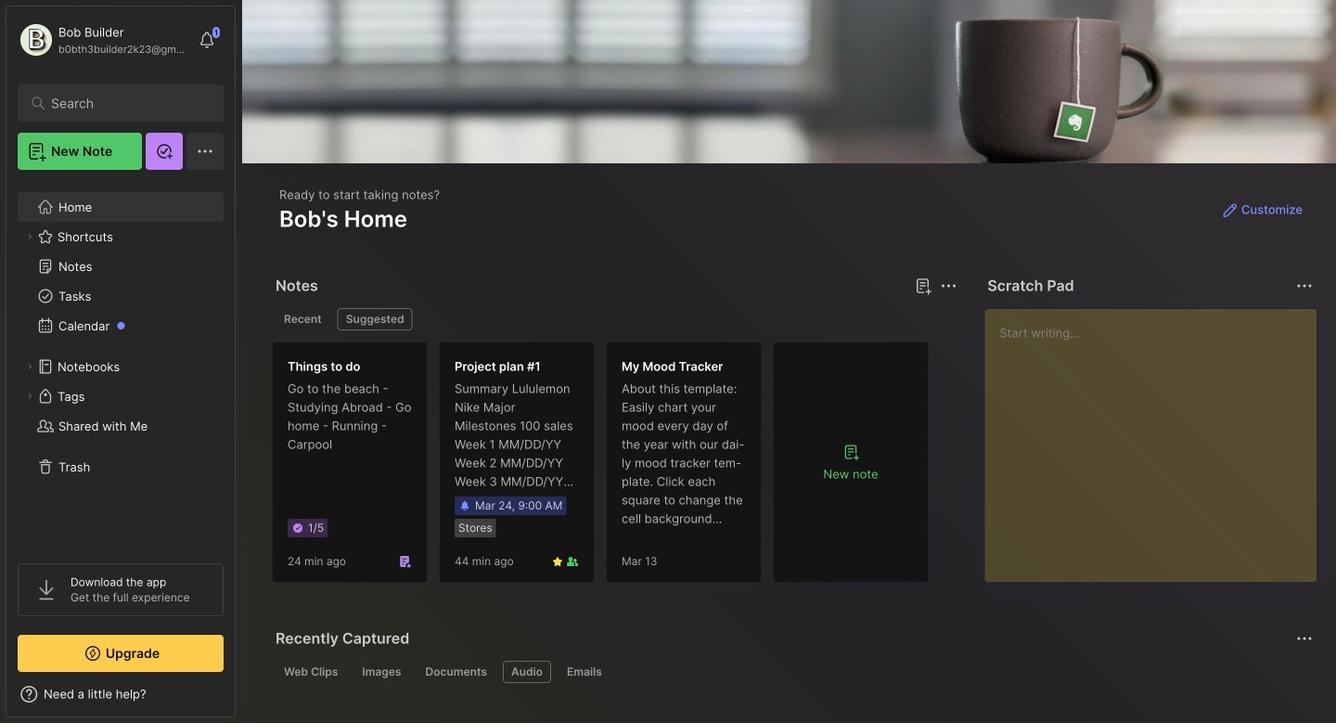 Task type: vqa. For each thing, say whether or not it's contained in the screenshot.
BIT
no



Task type: locate. For each thing, give the bounding box(es) containing it.
tab
[[276, 308, 330, 331], [338, 308, 413, 331], [276, 661, 347, 683], [354, 661, 410, 683], [417, 661, 496, 683], [503, 661, 551, 683], [559, 661, 611, 683]]

tree inside main element
[[6, 181, 235, 547]]

tree
[[6, 181, 235, 547]]

tab list
[[276, 308, 955, 331], [276, 661, 1311, 683]]

expand notebooks image
[[24, 361, 35, 372]]

0 vertical spatial tab list
[[276, 308, 955, 331]]

main element
[[0, 0, 241, 723]]

2 tab list from the top
[[276, 661, 1311, 683]]

expand tags image
[[24, 391, 35, 402]]

None search field
[[51, 92, 199, 114]]

row group
[[272, 342, 940, 594]]

1 vertical spatial tab list
[[276, 661, 1311, 683]]

1 tab list from the top
[[276, 308, 955, 331]]

Account field
[[18, 21, 189, 58]]



Task type: describe. For each thing, give the bounding box(es) containing it.
Start writing… text field
[[1000, 309, 1316, 567]]

click to collapse image
[[234, 689, 248, 711]]

none search field inside main element
[[51, 92, 199, 114]]

Search text field
[[51, 95, 199, 112]]

WHAT'S NEW field
[[6, 680, 235, 709]]



